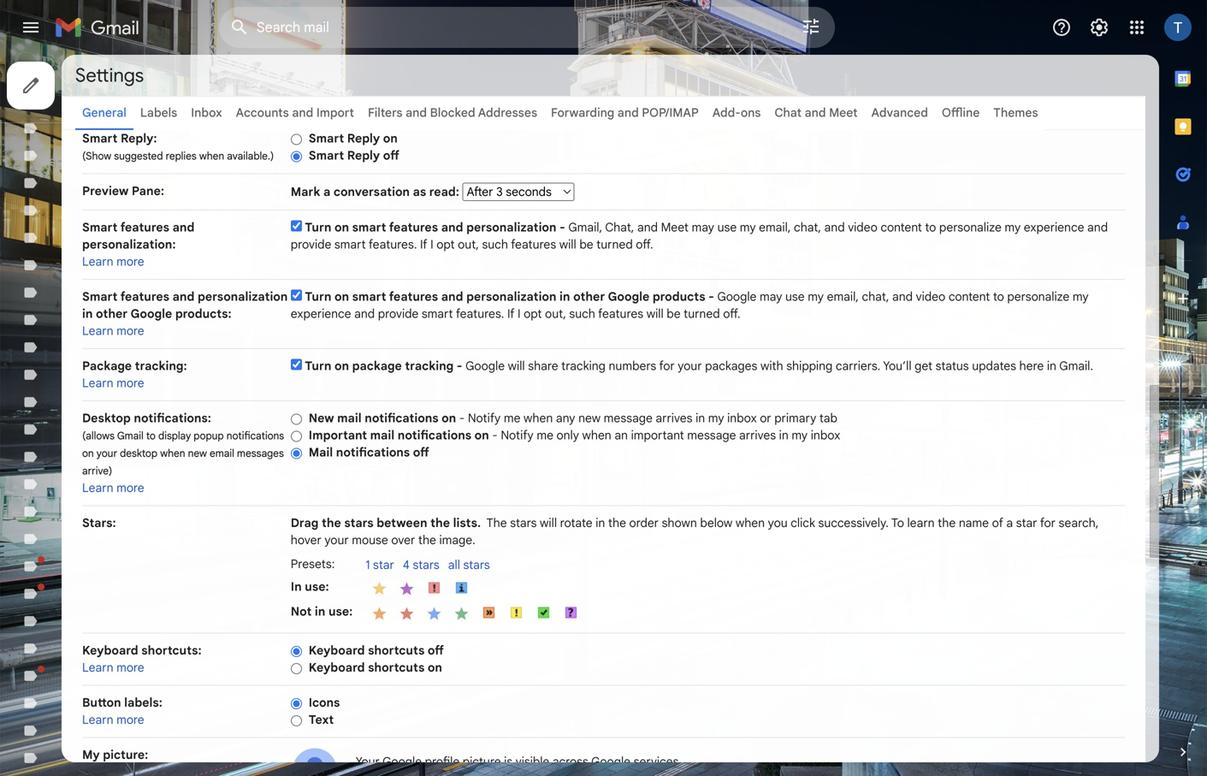 Task type: describe. For each thing, give the bounding box(es) containing it.
1 horizontal spatial message
[[688, 428, 736, 443]]

Text radio
[[291, 715, 302, 727]]

2 tracking from the left
[[562, 359, 606, 374]]

star inside the stars will rotate in the order shown below when you click successively. to learn the name of a star for search, hover your mouse over the image.
[[1017, 516, 1038, 531]]

notify for notify me only when an important message arrives in my inbox
[[501, 428, 534, 443]]

support image
[[1052, 17, 1072, 38]]

read:
[[429, 184, 460, 199]]

lists.
[[453, 516, 481, 531]]

notify for notify me when any new message arrives in my inbox or primary tab
[[468, 411, 501, 426]]

stars up mouse
[[344, 516, 374, 531]]

important mail notifications on - notify me only when an important message arrives in my inbox
[[309, 428, 841, 443]]

0 vertical spatial other
[[574, 289, 605, 304]]

image.
[[439, 533, 476, 548]]

in right here on the right top of page
[[1047, 359, 1057, 374]]

learn inside button labels: learn more
[[82, 713, 113, 728]]

me for when
[[504, 411, 521, 426]]

status
[[936, 359, 969, 374]]

my
[[82, 748, 100, 763]]

1 horizontal spatial inbox
[[811, 428, 841, 443]]

google left share
[[466, 359, 505, 374]]

features down as
[[389, 220, 438, 235]]

smart for smart reply on
[[309, 131, 344, 146]]

- for any
[[459, 411, 465, 426]]

learn inside keyboard shortcuts: learn more
[[82, 660, 113, 675]]

shown
[[662, 516, 697, 531]]

turn on smart features and personalization in other google products -
[[305, 289, 718, 304]]

only
[[557, 428, 579, 443]]

off for smart reply off
[[383, 148, 400, 163]]

updates
[[972, 359, 1017, 374]]

shortcuts for off
[[368, 643, 425, 658]]

packages
[[705, 359, 758, 374]]

gmail.
[[1060, 359, 1094, 374]]

smart features and personalization: learn more
[[82, 220, 195, 269]]

- for when
[[492, 428, 498, 443]]

turn for turn on smart features and personalization in other google products -
[[305, 289, 332, 304]]

package
[[82, 359, 132, 374]]

2 horizontal spatial your
[[678, 359, 702, 374]]

1
[[366, 558, 370, 573]]

drag the stars between the lists.
[[291, 516, 481, 531]]

chat and meet
[[775, 105, 858, 120]]

reply:
[[121, 131, 157, 146]]

will left share
[[508, 359, 525, 374]]

forwarding
[[551, 105, 615, 120]]

search,
[[1059, 516, 1099, 531]]

provide inside google may use my email, chat, and video content to personalize my experience and provide smart features. if i opt out, such features will be turned off.
[[378, 306, 419, 321]]

filters
[[368, 105, 403, 120]]

Smart Reply off radio
[[291, 150, 302, 163]]

features inside gmail, chat, and meet may use my email, chat, and video content to personalize my experience and provide smart features. if i opt out, such features will be turned off.
[[511, 237, 556, 252]]

4
[[403, 558, 410, 573]]

pane:
[[132, 184, 164, 199]]

the stars will rotate in the order shown below when you click successively. to learn the name of a star for search, hover your mouse over the image.
[[291, 516, 1099, 548]]

mail
[[309, 445, 333, 460]]

labels:
[[124, 695, 162, 710]]

learn inside package tracking: learn more
[[82, 376, 113, 391]]

across
[[553, 754, 589, 769]]

keyboard shortcuts off
[[309, 643, 444, 658]]

main menu image
[[21, 17, 41, 38]]

more inside desktop notifications: (allows gmail to display popup notifications on your desktop when new email messages arrive) learn more
[[116, 481, 144, 496]]

forwarding and pop/imap
[[551, 105, 699, 120]]

shipping
[[787, 359, 833, 374]]

stars inside the stars will rotate in the order shown below when you click successively. to learn the name of a star for search, hover your mouse over the image.
[[510, 516, 537, 531]]

more inside keyboard shortcuts: learn more
[[116, 660, 144, 675]]

turned inside google may use my email, chat, and video content to personalize my experience and provide smart features. if i opt out, such features will be turned off.
[[684, 306, 720, 321]]

reply for on
[[347, 131, 380, 146]]

smart for smart reply off
[[309, 148, 344, 163]]

add-
[[713, 105, 741, 120]]

google may use my email, chat, and video content to personalize my experience and provide smart features. if i opt out, such features will be turned off.
[[291, 289, 1089, 321]]

any
[[556, 411, 576, 426]]

my picture: your google profile picture is visible across google services.
[[82, 748, 682, 769]]

below
[[700, 516, 733, 531]]

labels
[[140, 105, 177, 120]]

services.
[[634, 754, 682, 769]]

new
[[309, 411, 334, 426]]

gmail image
[[55, 10, 148, 45]]

learn inside desktop notifications: (allows gmail to display popup notifications on your desktop when new email messages arrive) learn more
[[82, 481, 113, 496]]

over
[[391, 533, 415, 548]]

mark a conversation as read:
[[291, 184, 463, 199]]

experience inside gmail, chat, and meet may use my email, chat, and video content to personalize my experience and provide smart features. if i opt out, such features will be turned off.
[[1024, 220, 1085, 235]]

text
[[309, 713, 334, 728]]

products:
[[175, 306, 232, 321]]

out, inside gmail, chat, and meet may use my email, chat, and video content to personalize my experience and provide smart features. if i opt out, such features will be turned off.
[[458, 237, 479, 252]]

general
[[82, 105, 127, 120]]

email, inside google may use my email, chat, and video content to personalize my experience and provide smart features. if i opt out, such features will be turned off.
[[827, 289, 859, 304]]

opt inside google may use my email, chat, and video content to personalize my experience and provide smart features. if i opt out, such features will be turned off.
[[524, 306, 542, 321]]

when inside desktop notifications: (allows gmail to display popup notifications on your desktop when new email messages arrive) learn more
[[160, 447, 185, 460]]

icons
[[309, 695, 340, 710]]

meet inside gmail, chat, and meet may use my email, chat, and video content to personalize my experience and provide smart features. if i opt out, such features will be turned off.
[[661, 220, 689, 235]]

email
[[210, 447, 234, 460]]

smart reply on
[[309, 131, 398, 146]]

in down gmail,
[[560, 289, 570, 304]]

be inside gmail, chat, and meet may use my email, chat, and video content to personalize my experience and provide smart features. if i opt out, such features will be turned off.
[[580, 237, 594, 252]]

blocked
[[430, 105, 476, 120]]

an
[[615, 428, 628, 443]]

Search mail text field
[[257, 19, 753, 36]]

advanced
[[872, 105, 929, 120]]

4 stars link
[[403, 558, 448, 574]]

button labels: learn more
[[82, 695, 162, 728]]

features inside smart features and personalization in other google products: learn more
[[120, 289, 169, 304]]

on inside desktop notifications: (allows gmail to display popup notifications on your desktop when new email messages arrive) learn more
[[82, 447, 94, 460]]

may inside google may use my email, chat, and video content to personalize my experience and provide smart features. if i opt out, such features will be turned off.
[[760, 289, 783, 304]]

order
[[630, 516, 659, 531]]

inbox
[[191, 105, 222, 120]]

learn inside smart features and personalization: learn more
[[82, 254, 113, 269]]

in right not
[[315, 604, 326, 619]]

will inside google may use my email, chat, and video content to personalize my experience and provide smart features. if i opt out, such features will be turned off.
[[647, 306, 664, 321]]

off. inside gmail, chat, and meet may use my email, chat, and video content to personalize my experience and provide smart features. if i opt out, such features will be turned off.
[[636, 237, 654, 252]]

carriers.
[[836, 359, 881, 374]]

between
[[377, 516, 428, 531]]

filters and blocked addresses link
[[368, 105, 538, 120]]

of
[[993, 516, 1004, 531]]

off for mail notifications off
[[413, 445, 429, 460]]

smart for smart reply: (show suggested replies when available.)
[[82, 131, 118, 146]]

personalization:
[[82, 237, 176, 252]]

3 turn from the top
[[305, 359, 332, 374]]

Important mail notifications on radio
[[291, 430, 302, 443]]

in down turn on package tracking - google will share tracking numbers for your packages with shipping carriers. you'll get status updates here in gmail.
[[696, 411, 705, 426]]

forwarding and pop/imap link
[[551, 105, 699, 120]]

share
[[528, 359, 559, 374]]

your
[[356, 754, 380, 769]]

in
[[291, 579, 302, 594]]

all
[[448, 558, 460, 573]]

me for only
[[537, 428, 554, 443]]

inbox link
[[191, 105, 222, 120]]

the up image.
[[431, 516, 450, 531]]

google inside smart features and personalization in other google products: learn more
[[131, 306, 172, 321]]

replies
[[166, 150, 197, 163]]

more inside package tracking: learn more
[[116, 376, 144, 391]]

display
[[158, 430, 191, 443]]

1 star 4 stars all stars
[[366, 558, 490, 573]]

the left order in the bottom of the page
[[608, 516, 626, 531]]

1 horizontal spatial arrives
[[740, 428, 776, 443]]

advanced search options image
[[794, 9, 829, 44]]

personalize inside gmail, chat, and meet may use my email, chat, and video content to personalize my experience and provide smart features. if i opt out, such features will be turned off.
[[940, 220, 1002, 235]]

(allows
[[82, 430, 115, 443]]

offline
[[942, 105, 980, 120]]

ons
[[741, 105, 761, 120]]

preview pane:
[[82, 184, 164, 199]]

more inside smart features and personalization in other google products: learn more
[[116, 324, 144, 339]]

not in use:
[[291, 604, 353, 619]]

stars:
[[82, 516, 116, 531]]

1 vertical spatial use:
[[329, 604, 353, 619]]

provide inside gmail, chat, and meet may use my email, chat, and video content to personalize my experience and provide smart features. if i opt out, such features will be turned off.
[[291, 237, 332, 252]]

when inside the stars will rotate in the order shown below when you click successively. to learn the name of a star for search, hover your mouse over the image.
[[736, 516, 765, 531]]

mail for new
[[337, 411, 362, 426]]

important
[[309, 428, 367, 443]]

features inside google may use my email, chat, and video content to personalize my experience and provide smart features. if i opt out, such features will be turned off.
[[598, 306, 644, 321]]

learn more link for keyboard shortcuts: learn more
[[82, 660, 144, 675]]

google inside google may use my email, chat, and video content to personalize my experience and provide smart features. if i opt out, such features will be turned off.
[[718, 289, 757, 304]]

for inside the stars will rotate in the order shown below when you click successively. to learn the name of a star for search, hover your mouse over the image.
[[1041, 516, 1056, 531]]

new mail notifications on - notify me when any new message arrives in my inbox or primary tab
[[309, 411, 838, 426]]

be inside google may use my email, chat, and video content to personalize my experience and provide smart features. if i opt out, such features will be turned off.
[[667, 306, 681, 321]]

mail for important
[[370, 428, 395, 443]]

add-ons link
[[713, 105, 761, 120]]

features. inside google may use my email, chat, and video content to personalize my experience and provide smart features. if i opt out, such features will be turned off.
[[456, 306, 504, 321]]



Task type: locate. For each thing, give the bounding box(es) containing it.
1 vertical spatial other
[[96, 306, 128, 321]]

general link
[[82, 105, 127, 120]]

1 vertical spatial to
[[994, 289, 1005, 304]]

mail
[[337, 411, 362, 426], [370, 428, 395, 443]]

1 horizontal spatial email,
[[827, 289, 859, 304]]

tracking right share
[[562, 359, 606, 374]]

0 vertical spatial content
[[881, 220, 923, 235]]

suggested
[[114, 150, 163, 163]]

1 reply from the top
[[347, 131, 380, 146]]

1 vertical spatial star
[[373, 558, 394, 573]]

when right replies
[[199, 150, 224, 163]]

1 horizontal spatial tracking
[[562, 359, 606, 374]]

new up "important mail notifications on - notify me only when an important message arrives in my inbox"
[[579, 411, 601, 426]]

i down turn on smart features and personalization -
[[431, 237, 434, 252]]

or
[[760, 411, 772, 426]]

message up an
[[604, 411, 653, 426]]

numbers
[[609, 359, 657, 374]]

keyboard inside keyboard shortcuts: learn more
[[82, 643, 138, 658]]

personalization for turn on smart features and personalization in other google products -
[[467, 289, 557, 304]]

tab
[[820, 411, 838, 426]]

provide up package
[[378, 306, 419, 321]]

0 horizontal spatial meet
[[661, 220, 689, 235]]

i inside google may use my email, chat, and video content to personalize my experience and provide smart features. if i opt out, such features will be turned off.
[[518, 306, 521, 321]]

1 horizontal spatial features.
[[456, 306, 504, 321]]

1 vertical spatial inbox
[[811, 428, 841, 443]]

google right the across
[[592, 754, 631, 769]]

smart reply: (show suggested replies when available.)
[[82, 131, 274, 163]]

chat, inside google may use my email, chat, and video content to personalize my experience and provide smart features. if i opt out, such features will be turned off.
[[862, 289, 890, 304]]

a right of
[[1007, 516, 1014, 531]]

reply for off
[[347, 148, 380, 163]]

notify left only on the left of the page
[[501, 428, 534, 443]]

0 vertical spatial notify
[[468, 411, 501, 426]]

personalize inside google may use my email, chat, and video content to personalize my experience and provide smart features. if i opt out, such features will be turned off.
[[1008, 289, 1070, 304]]

out,
[[458, 237, 479, 252], [545, 306, 566, 321]]

0 horizontal spatial inbox
[[728, 411, 757, 426]]

provide down the mark
[[291, 237, 332, 252]]

5 more from the top
[[116, 660, 144, 675]]

when left you
[[736, 516, 765, 531]]

1 horizontal spatial opt
[[524, 306, 542, 321]]

your left packages
[[678, 359, 702, 374]]

2 horizontal spatial to
[[994, 289, 1005, 304]]

turn for turn on smart features and personalization -
[[305, 220, 332, 235]]

keyboard for keyboard shortcuts: learn more
[[82, 643, 138, 658]]

learn more link for smart features and personalization: learn more
[[82, 254, 144, 269]]

1 horizontal spatial be
[[667, 306, 681, 321]]

if inside gmail, chat, and meet may use my email, chat, and video content to personalize my experience and provide smart features. if i opt out, such features will be turned off.
[[420, 237, 428, 252]]

google left the products:
[[131, 306, 172, 321]]

desktop
[[82, 411, 131, 426]]

i down turn on smart features and personalization in other google products -
[[518, 306, 521, 321]]

1 horizontal spatial i
[[518, 306, 521, 321]]

mail up important
[[337, 411, 362, 426]]

6 more from the top
[[116, 713, 144, 728]]

features down turn on smart features and personalization -
[[389, 289, 438, 304]]

themes link
[[994, 105, 1039, 120]]

0 vertical spatial personalize
[[940, 220, 1002, 235]]

2 shortcuts from the top
[[368, 660, 425, 675]]

your inside the stars will rotate in the order shown below when you click successively. to learn the name of a star for search, hover your mouse over the image.
[[325, 533, 349, 548]]

star right 1
[[373, 558, 394, 573]]

1 shortcuts from the top
[[368, 643, 425, 658]]

features. inside gmail, chat, and meet may use my email, chat, and video content to personalize my experience and provide smart features. if i opt out, such features will be turned off.
[[369, 237, 417, 252]]

1 vertical spatial off.
[[723, 306, 741, 321]]

gmail,
[[569, 220, 603, 235]]

0 horizontal spatial may
[[692, 220, 715, 235]]

when left an
[[582, 428, 612, 443]]

you
[[768, 516, 788, 531]]

tab list
[[1160, 55, 1208, 715]]

0 vertical spatial me
[[504, 411, 521, 426]]

google right "your"
[[383, 754, 422, 769]]

reply up smart reply off
[[347, 131, 380, 146]]

arrives down or at the right bottom of page
[[740, 428, 776, 443]]

off for keyboard shortcuts off
[[428, 643, 444, 658]]

learn more link for button labels: learn more
[[82, 713, 144, 728]]

your down (allows
[[97, 447, 117, 460]]

picture
[[463, 754, 501, 769]]

tracking
[[405, 359, 454, 374], [562, 359, 606, 374]]

turn on smart features and personalization -
[[305, 220, 569, 235]]

will inside gmail, chat, and meet may use my email, chat, and video content to personalize my experience and provide smart features. if i opt out, such features will be turned off.
[[560, 237, 577, 252]]

meet
[[829, 105, 858, 120], [661, 220, 689, 235]]

gmail, chat, and meet may use my email, chat, and video content to personalize my experience and provide smart features. if i opt out, such features will be turned off.
[[291, 220, 1108, 252]]

package
[[352, 359, 402, 374]]

Smart Reply on radio
[[291, 133, 302, 146]]

use inside google may use my email, chat, and video content to personalize my experience and provide smart features. if i opt out, such features will be turned off.
[[786, 289, 805, 304]]

learn
[[82, 254, 113, 269], [82, 324, 113, 339], [82, 376, 113, 391], [82, 481, 113, 496], [82, 660, 113, 675], [82, 713, 113, 728]]

3 learn from the top
[[82, 376, 113, 391]]

0 horizontal spatial chat,
[[794, 220, 822, 235]]

accounts and import
[[236, 105, 354, 120]]

smart inside smart features and personalization in other google products: learn more
[[82, 289, 118, 304]]

2 learn more link from the top
[[82, 324, 144, 339]]

name
[[959, 516, 989, 531]]

1 turn from the top
[[305, 220, 332, 235]]

more inside button labels: learn more
[[116, 713, 144, 728]]

available.)
[[227, 150, 274, 163]]

button
[[82, 695, 121, 710]]

your right hover
[[325, 533, 349, 548]]

smart down personalization:
[[82, 289, 118, 304]]

0 horizontal spatial for
[[659, 359, 675, 374]]

conversation
[[334, 184, 410, 199]]

you'll
[[884, 359, 912, 374]]

0 vertical spatial if
[[420, 237, 428, 252]]

1 horizontal spatial meet
[[829, 105, 858, 120]]

keyboard up icons
[[309, 660, 365, 675]]

in inside the stars will rotate in the order shown below when you click successively. to learn the name of a star for search, hover your mouse over the image.
[[596, 516, 605, 531]]

keyboard shortcuts: learn more
[[82, 643, 202, 675]]

0 vertical spatial turn
[[305, 220, 332, 235]]

0 vertical spatial inbox
[[728, 411, 757, 426]]

0 vertical spatial may
[[692, 220, 715, 235]]

0 vertical spatial meet
[[829, 105, 858, 120]]

for left search,
[[1041, 516, 1056, 531]]

features up turn on smart features and personalization in other google products -
[[511, 237, 556, 252]]

accounts and import link
[[236, 105, 354, 120]]

None checkbox
[[291, 359, 302, 370]]

notify
[[468, 411, 501, 426], [501, 428, 534, 443]]

None checkbox
[[291, 220, 302, 232], [291, 290, 302, 301], [291, 220, 302, 232], [291, 290, 302, 301]]

if down turn on smart features and personalization -
[[420, 237, 428, 252]]

i inside gmail, chat, and meet may use my email, chat, and video content to personalize my experience and provide smart features. if i opt out, such features will be turned off.
[[431, 237, 434, 252]]

use: right not
[[329, 604, 353, 619]]

off. inside google may use my email, chat, and video content to personalize my experience and provide smart features. if i opt out, such features will be turned off.
[[723, 306, 741, 321]]

such inside google may use my email, chat, and video content to personalize my experience and provide smart features. if i opt out, such features will be turned off.
[[570, 306, 596, 321]]

1 vertical spatial arrives
[[740, 428, 776, 443]]

hover
[[291, 533, 322, 548]]

smart right smart reply off option
[[309, 148, 344, 163]]

personalization inside smart features and personalization in other google products: learn more
[[198, 289, 288, 304]]

None search field
[[219, 7, 835, 48]]

0 vertical spatial star
[[1017, 516, 1038, 531]]

1 horizontal spatial your
[[325, 533, 349, 548]]

will down gmail,
[[560, 237, 577, 252]]

personalization for turn on smart features and personalization -
[[467, 220, 557, 235]]

learn more link for package tracking: learn more
[[82, 376, 144, 391]]

smart
[[82, 131, 118, 146], [309, 131, 344, 146], [309, 148, 344, 163], [82, 220, 118, 235], [82, 289, 118, 304]]

learn inside smart features and personalization in other google products: learn more
[[82, 324, 113, 339]]

0 vertical spatial provide
[[291, 237, 332, 252]]

navigation
[[0, 55, 205, 776]]

0 vertical spatial reply
[[347, 131, 380, 146]]

personalize
[[940, 220, 1002, 235], [1008, 289, 1070, 304]]

chat, inside gmail, chat, and meet may use my email, chat, and video content to personalize my experience and provide smart features. if i opt out, such features will be turned off.
[[794, 220, 822, 235]]

such down turn on smart features and personalization in other google products -
[[570, 306, 596, 321]]

meet right chat
[[829, 105, 858, 120]]

1 horizontal spatial if
[[508, 306, 515, 321]]

use: right 'in'
[[305, 579, 329, 594]]

arrives
[[656, 411, 693, 426], [740, 428, 776, 443]]

smart inside smart reply: (show suggested replies when available.)
[[82, 131, 118, 146]]

0 vertical spatial a
[[324, 184, 331, 199]]

will
[[560, 237, 577, 252], [647, 306, 664, 321], [508, 359, 525, 374], [540, 516, 557, 531]]

personalization up share
[[467, 289, 557, 304]]

package tracking: learn more
[[82, 359, 187, 391]]

3 learn more link from the top
[[82, 376, 144, 391]]

4 learn from the top
[[82, 481, 113, 496]]

0 horizontal spatial experience
[[291, 306, 351, 321]]

0 horizontal spatial turned
[[597, 237, 633, 252]]

more down labels:
[[116, 713, 144, 728]]

the right over at the bottom left
[[418, 533, 436, 548]]

1 tracking from the left
[[405, 359, 454, 374]]

1 vertical spatial turned
[[684, 306, 720, 321]]

1 horizontal spatial to
[[926, 220, 937, 235]]

smart inside smart features and personalization: learn more
[[82, 220, 118, 235]]

opt down turn on smart features and personalization in other google products -
[[524, 306, 542, 321]]

chat,
[[605, 220, 635, 235]]

profile
[[425, 754, 460, 769]]

0 vertical spatial such
[[482, 237, 508, 252]]

mail notifications off
[[309, 445, 429, 460]]

other down gmail,
[[574, 289, 605, 304]]

(show
[[82, 150, 111, 163]]

video inside gmail, chat, and meet may use my email, chat, and video content to personalize my experience and provide smart features. if i opt out, such features will be turned off.
[[848, 220, 878, 235]]

and inside smart features and personalization in other google products: learn more
[[173, 289, 195, 304]]

stars right the
[[510, 516, 537, 531]]

2 vertical spatial your
[[325, 533, 349, 548]]

keyboard for keyboard shortcuts off
[[309, 643, 365, 658]]

5 learn more link from the top
[[82, 660, 144, 675]]

1 vertical spatial your
[[97, 447, 117, 460]]

use inside gmail, chat, and meet may use my email, chat, and video content to personalize my experience and provide smart features. if i opt out, such features will be turned off.
[[718, 220, 737, 235]]

may inside gmail, chat, and meet may use my email, chat, and video content to personalize my experience and provide smart features. if i opt out, such features will be turned off.
[[692, 220, 715, 235]]

1 horizontal spatial such
[[570, 306, 596, 321]]

inbox
[[728, 411, 757, 426], [811, 428, 841, 443]]

features up the numbers
[[598, 306, 644, 321]]

more down package
[[116, 376, 144, 391]]

shortcuts:
[[141, 643, 202, 658]]

in inside smart features and personalization in other google products: learn more
[[82, 306, 93, 321]]

video inside google may use my email, chat, and video content to personalize my experience and provide smart features. if i opt out, such features will be turned off.
[[916, 289, 946, 304]]

Keyboard shortcuts off radio
[[291, 645, 302, 658]]

0 vertical spatial arrives
[[656, 411, 693, 426]]

1 vertical spatial i
[[518, 306, 521, 321]]

learn up package
[[82, 324, 113, 339]]

more inside smart features and personalization: learn more
[[116, 254, 144, 269]]

your inside desktop notifications: (allows gmail to display popup notifications on your desktop when new email messages arrive) learn more
[[97, 447, 117, 460]]

Icons radio
[[291, 697, 302, 710]]

settings image
[[1090, 17, 1110, 38]]

new down popup
[[188, 447, 207, 460]]

be down 'products'
[[667, 306, 681, 321]]

experience inside google may use my email, chat, and video content to personalize my experience and provide smart features. if i opt out, such features will be turned off.
[[291, 306, 351, 321]]

1 vertical spatial experience
[[291, 306, 351, 321]]

1 vertical spatial new
[[188, 447, 207, 460]]

turned down 'products'
[[684, 306, 720, 321]]

other inside smart features and personalization in other google products: learn more
[[96, 306, 128, 321]]

keyboard for keyboard shortcuts on
[[309, 660, 365, 675]]

themes
[[994, 105, 1039, 120]]

shortcuts for on
[[368, 660, 425, 675]]

1 horizontal spatial new
[[579, 411, 601, 426]]

visible
[[516, 754, 550, 769]]

inbox down "tab"
[[811, 428, 841, 443]]

0 horizontal spatial i
[[431, 237, 434, 252]]

chat and meet link
[[775, 105, 858, 120]]

Keyboard shortcuts on radio
[[291, 662, 302, 675]]

will down 'products'
[[647, 306, 664, 321]]

keyboard
[[82, 643, 138, 658], [309, 643, 365, 658], [309, 660, 365, 675]]

1 learn more link from the top
[[82, 254, 144, 269]]

features. down turn on smart features and personalization in other google products -
[[456, 306, 504, 321]]

0 vertical spatial use:
[[305, 579, 329, 594]]

0 horizontal spatial a
[[324, 184, 331, 199]]

off. up packages
[[723, 306, 741, 321]]

email, inside gmail, chat, and meet may use my email, chat, and video content to personalize my experience and provide smart features. if i opt out, such features will be turned off.
[[759, 220, 791, 235]]

to inside gmail, chat, and meet may use my email, chat, and video content to personalize my experience and provide smart features. if i opt out, such features will be turned off.
[[926, 220, 937, 235]]

opt
[[437, 237, 455, 252], [524, 306, 542, 321]]

in down primary
[[779, 428, 789, 443]]

notifications inside desktop notifications: (allows gmail to display popup notifications on your desktop when new email messages arrive) learn more
[[227, 430, 284, 443]]

personalization up the products:
[[198, 289, 288, 304]]

reply down 'smart reply on'
[[347, 148, 380, 163]]

when down the display
[[160, 447, 185, 460]]

picture:
[[103, 748, 148, 763]]

learn more link up button
[[82, 660, 144, 675]]

4 learn more link from the top
[[82, 481, 144, 496]]

when inside smart reply: (show suggested replies when available.)
[[199, 150, 224, 163]]

filters and blocked addresses
[[368, 105, 538, 120]]

features.
[[369, 237, 417, 252], [456, 306, 504, 321]]

be down gmail,
[[580, 237, 594, 252]]

learn more link down package
[[82, 376, 144, 391]]

0 horizontal spatial personalize
[[940, 220, 1002, 235]]

smart inside google may use my email, chat, and video content to personalize my experience and provide smart features. if i opt out, such features will be turned off.
[[422, 306, 453, 321]]

0 horizontal spatial if
[[420, 237, 428, 252]]

to
[[926, 220, 937, 235], [994, 289, 1005, 304], [146, 430, 156, 443]]

1 horizontal spatial video
[[916, 289, 946, 304]]

learn more link down arrive)
[[82, 481, 144, 496]]

1 vertical spatial use
[[786, 289, 805, 304]]

a inside the stars will rotate in the order shown below when you click successively. to learn the name of a star for search, hover your mouse over the image.
[[1007, 516, 1014, 531]]

in up package
[[82, 306, 93, 321]]

- for tracking
[[457, 359, 463, 374]]

0 horizontal spatial arrives
[[656, 411, 693, 426]]

when
[[199, 150, 224, 163], [524, 411, 553, 426], [582, 428, 612, 443], [160, 447, 185, 460], [736, 516, 765, 531]]

keyboard shortcuts on
[[309, 660, 442, 675]]

with
[[761, 359, 784, 374]]

me left only on the left of the page
[[537, 428, 554, 443]]

0 horizontal spatial other
[[96, 306, 128, 321]]

out, inside google may use my email, chat, and video content to personalize my experience and provide smart features. if i opt out, such features will be turned off.
[[545, 306, 566, 321]]

6 learn from the top
[[82, 713, 113, 728]]

opt inside gmail, chat, and meet may use my email, chat, and video content to personalize my experience and provide smart features. if i opt out, such features will be turned off.
[[437, 237, 455, 252]]

1 horizontal spatial use
[[786, 289, 805, 304]]

features. down turn on smart features and personalization -
[[369, 237, 417, 252]]

0 vertical spatial i
[[431, 237, 434, 252]]

1 vertical spatial may
[[760, 289, 783, 304]]

more up labels:
[[116, 660, 144, 675]]

inbox left or at the right bottom of page
[[728, 411, 757, 426]]

personalization up turn on smart features and personalization in other google products -
[[467, 220, 557, 235]]

and inside smart features and personalization: learn more
[[173, 220, 195, 235]]

to
[[892, 516, 905, 531]]

out, down turn on smart features and personalization -
[[458, 237, 479, 252]]

such inside gmail, chat, and meet may use my email, chat, and video content to personalize my experience and provide smart features. if i opt out, such features will be turned off.
[[482, 237, 508, 252]]

smart inside gmail, chat, and meet may use my email, chat, and video content to personalize my experience and provide smart features. if i opt out, such features will be turned off.
[[335, 237, 366, 252]]

primary
[[775, 411, 817, 426]]

learn more link up package
[[82, 324, 144, 339]]

2 more from the top
[[116, 324, 144, 339]]

1 horizontal spatial a
[[1007, 516, 1014, 531]]

may up 'with'
[[760, 289, 783, 304]]

smart features and personalization in other google products: learn more
[[82, 289, 288, 339]]

1 vertical spatial reply
[[347, 148, 380, 163]]

3 more from the top
[[116, 376, 144, 391]]

0 vertical spatial be
[[580, 237, 594, 252]]

provide
[[291, 237, 332, 252], [378, 306, 419, 321]]

content inside gmail, chat, and meet may use my email, chat, and video content to personalize my experience and provide smart features. if i opt out, such features will be turned off.
[[881, 220, 923, 235]]

1 vertical spatial mail
[[370, 428, 395, 443]]

stars right 4
[[413, 558, 440, 573]]

0 horizontal spatial out,
[[458, 237, 479, 252]]

get
[[915, 359, 933, 374]]

click
[[791, 516, 816, 531]]

smart for smart features and personalization: learn more
[[82, 220, 118, 235]]

0 horizontal spatial be
[[580, 237, 594, 252]]

learn more link down personalization:
[[82, 254, 144, 269]]

stars right the all
[[463, 558, 490, 573]]

1 horizontal spatial provide
[[378, 306, 419, 321]]

products
[[653, 289, 706, 304]]

on
[[383, 131, 398, 146], [335, 220, 349, 235], [335, 289, 349, 304], [335, 359, 349, 374], [442, 411, 456, 426], [475, 428, 489, 443], [82, 447, 94, 460], [428, 660, 442, 675]]

0 vertical spatial chat,
[[794, 220, 822, 235]]

2 reply from the top
[[347, 148, 380, 163]]

5 learn from the top
[[82, 660, 113, 675]]

0 horizontal spatial provide
[[291, 237, 332, 252]]

0 vertical spatial opt
[[437, 237, 455, 252]]

2 learn from the top
[[82, 324, 113, 339]]

learn down button
[[82, 713, 113, 728]]

0 horizontal spatial features.
[[369, 237, 417, 252]]

1 vertical spatial such
[[570, 306, 596, 321]]

learn
[[908, 516, 935, 531]]

1 vertical spatial out,
[[545, 306, 566, 321]]

chat
[[775, 105, 802, 120]]

smart for smart features and personalization in other google products: learn more
[[82, 289, 118, 304]]

1 horizontal spatial other
[[574, 289, 605, 304]]

content
[[881, 220, 923, 235], [949, 289, 991, 304]]

New mail notifications on radio
[[291, 413, 302, 426]]

features inside smart features and personalization: learn more
[[120, 220, 169, 235]]

video
[[848, 220, 878, 235], [916, 289, 946, 304]]

0 horizontal spatial me
[[504, 411, 521, 426]]

the right drag
[[322, 516, 341, 531]]

not
[[291, 604, 312, 619]]

0 vertical spatial turned
[[597, 237, 633, 252]]

2 turn from the top
[[305, 289, 332, 304]]

learn down package
[[82, 376, 113, 391]]

1 vertical spatial email,
[[827, 289, 859, 304]]

message right important
[[688, 428, 736, 443]]

more up package
[[116, 324, 144, 339]]

when left any
[[524, 411, 553, 426]]

learn more link for smart features and personalization in other google products: learn more
[[82, 324, 144, 339]]

desktop notifications: (allows gmail to display popup notifications on your desktop when new email messages arrive) learn more
[[82, 411, 284, 496]]

presets:
[[291, 557, 335, 572]]

1 learn from the top
[[82, 254, 113, 269]]

to inside desktop notifications: (allows gmail to display popup notifications on your desktop when new email messages arrive) learn more
[[146, 430, 156, 443]]

1 horizontal spatial turned
[[684, 306, 720, 321]]

to inside google may use my email, chat, and video content to personalize my experience and provide smart features. if i opt out, such features will be turned off.
[[994, 289, 1005, 304]]

features down smart features and personalization: learn more
[[120, 289, 169, 304]]

new inside desktop notifications: (allows gmail to display popup notifications on your desktop when new email messages arrive) learn more
[[188, 447, 207, 460]]

0 horizontal spatial your
[[97, 447, 117, 460]]

me left any
[[504, 411, 521, 426]]

1 horizontal spatial me
[[537, 428, 554, 443]]

0 vertical spatial off.
[[636, 237, 654, 252]]

pop/imap
[[642, 105, 699, 120]]

1 vertical spatial off
[[413, 445, 429, 460]]

1 vertical spatial me
[[537, 428, 554, 443]]

more down personalization:
[[116, 254, 144, 269]]

more down desktop
[[116, 481, 144, 496]]

tracking right package
[[405, 359, 454, 374]]

1 vertical spatial provide
[[378, 306, 419, 321]]

if inside google may use my email, chat, and video content to personalize my experience and provide smart features. if i opt out, such features will be turned off.
[[508, 306, 515, 321]]

learn up button
[[82, 660, 113, 675]]

1 vertical spatial be
[[667, 306, 681, 321]]

0 vertical spatial for
[[659, 359, 675, 374]]

Mail notifications off radio
[[291, 447, 302, 460]]

will inside the stars will rotate in the order shown below when you click successively. to learn the name of a star for search, hover your mouse over the image.
[[540, 516, 557, 531]]

will left rotate
[[540, 516, 557, 531]]

use:
[[305, 579, 329, 594], [329, 604, 353, 619]]

turned inside gmail, chat, and meet may use my email, chat, and video content to personalize my experience and provide smart features. if i opt out, such features will be turned off.
[[597, 237, 633, 252]]

0 horizontal spatial opt
[[437, 237, 455, 252]]

may
[[692, 220, 715, 235], [760, 289, 783, 304]]

smart up personalization:
[[82, 220, 118, 235]]

1 vertical spatial video
[[916, 289, 946, 304]]

0 horizontal spatial message
[[604, 411, 653, 426]]

search mail image
[[224, 12, 255, 43]]

smart down import
[[309, 131, 344, 146]]

the right learn
[[938, 516, 956, 531]]

star right of
[[1017, 516, 1038, 531]]

off.
[[636, 237, 654, 252], [723, 306, 741, 321]]

0 horizontal spatial star
[[373, 558, 394, 573]]

if down turn on smart features and personalization in other google products -
[[508, 306, 515, 321]]

1 horizontal spatial may
[[760, 289, 783, 304]]

1 horizontal spatial experience
[[1024, 220, 1085, 235]]

1 horizontal spatial out,
[[545, 306, 566, 321]]

drag
[[291, 516, 319, 531]]

in
[[560, 289, 570, 304], [82, 306, 93, 321], [1047, 359, 1057, 374], [696, 411, 705, 426], [779, 428, 789, 443], [596, 516, 605, 531], [315, 604, 326, 619]]

add-ons
[[713, 105, 761, 120]]

1 vertical spatial notify
[[501, 428, 534, 443]]

0 horizontal spatial mail
[[337, 411, 362, 426]]

0 vertical spatial features.
[[369, 237, 417, 252]]

star
[[1017, 516, 1038, 531], [373, 558, 394, 573]]

arrives up important
[[656, 411, 693, 426]]

4 more from the top
[[116, 481, 144, 496]]

content inside google may use my email, chat, and video content to personalize my experience and provide smart features. if i opt out, such features will be turned off.
[[949, 289, 991, 304]]

0 vertical spatial new
[[579, 411, 601, 426]]

1 star link
[[366, 558, 403, 574]]

1 vertical spatial meet
[[661, 220, 689, 235]]

6 learn more link from the top
[[82, 713, 144, 728]]

learn down personalization:
[[82, 254, 113, 269]]

out, down turn on smart features and personalization in other google products -
[[545, 306, 566, 321]]

arrive)
[[82, 465, 112, 478]]

off. up 'products'
[[636, 237, 654, 252]]

1 more from the top
[[116, 254, 144, 269]]

google left 'products'
[[608, 289, 650, 304]]

other up package
[[96, 306, 128, 321]]



Task type: vqa. For each thing, say whether or not it's contained in the screenshot.
new software update
no



